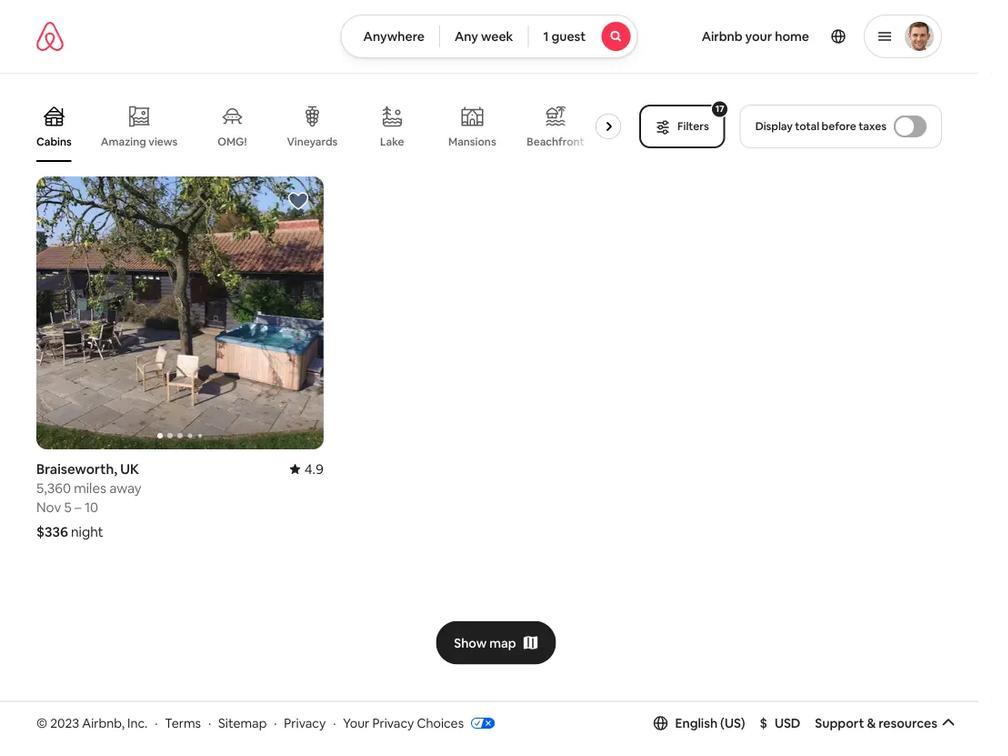 Task type: vqa. For each thing, say whether or not it's contained in the screenshot.
the English (US)
yes



Task type: locate. For each thing, give the bounding box(es) containing it.
4 · from the left
[[333, 715, 336, 731]]

guest
[[552, 28, 586, 45]]

support & resources
[[816, 715, 938, 731]]

mansions
[[449, 135, 497, 149]]

2 privacy from the left
[[373, 715, 414, 731]]

terms · sitemap · privacy
[[165, 715, 326, 731]]

airbnb your home link
[[691, 17, 821, 56]]

1 horizontal spatial privacy
[[373, 715, 414, 731]]

1 guest
[[544, 28, 586, 45]]

2023
[[50, 715, 79, 731]]

omg!
[[218, 135, 247, 149]]

map
[[490, 635, 517, 651]]

privacy left your
[[284, 715, 326, 731]]

uk
[[120, 460, 139, 478]]

choices
[[417, 715, 464, 731]]

3 · from the left
[[274, 715, 277, 731]]

1 · from the left
[[155, 715, 158, 731]]

display total before taxes button
[[740, 105, 943, 148]]

· right inc.
[[155, 715, 158, 731]]

0 vertical spatial group
[[36, 91, 629, 162]]

1 privacy from the left
[[284, 715, 326, 731]]

1 vertical spatial group
[[36, 177, 324, 450]]

1
[[544, 28, 549, 45]]

(us)
[[721, 715, 746, 731]]

anywhere button
[[341, 15, 440, 58]]

1 group from the top
[[36, 91, 629, 162]]

support
[[816, 715, 865, 731]]

5,360
[[36, 479, 71, 497]]

views
[[149, 134, 178, 149]]

inc.
[[127, 715, 148, 731]]

week
[[481, 28, 514, 45]]

none search field containing anywhere
[[341, 15, 638, 58]]

· left the privacy link
[[274, 715, 277, 731]]

· left your
[[333, 715, 336, 731]]

english (us)
[[676, 715, 746, 731]]

support & resources button
[[816, 715, 956, 731]]

· right the terms link
[[208, 715, 211, 731]]

braiseworth,
[[36, 460, 117, 478]]

privacy right your
[[373, 715, 414, 731]]

© 2023 airbnb, inc. ·
[[36, 715, 158, 731]]

usd
[[775, 715, 801, 731]]

privacy
[[284, 715, 326, 731], [373, 715, 414, 731]]

None search field
[[341, 15, 638, 58]]

terms link
[[165, 715, 201, 731]]

2 group from the top
[[36, 177, 324, 450]]

0 horizontal spatial privacy
[[284, 715, 326, 731]]

$ usd
[[760, 715, 801, 731]]

·
[[155, 715, 158, 731], [208, 715, 211, 731], [274, 715, 277, 731], [333, 715, 336, 731]]

4.9 out of 5 average rating image
[[290, 460, 324, 478]]

resources
[[879, 715, 938, 731]]

lake
[[380, 135, 405, 149]]

$336
[[36, 523, 68, 541]]

©
[[36, 715, 47, 731]]

5
[[64, 498, 72, 516]]

home
[[776, 28, 810, 45]]

miles
[[74, 479, 106, 497]]

any
[[455, 28, 479, 45]]

any week button
[[440, 15, 529, 58]]

airbnb
[[702, 28, 743, 45]]

group
[[36, 91, 629, 162], [36, 177, 324, 450]]

1 guest button
[[528, 15, 638, 58]]

add to wishlist: braiseworth, uk image
[[288, 190, 309, 212]]

sitemap link
[[218, 715, 267, 731]]



Task type: describe. For each thing, give the bounding box(es) containing it.
2 · from the left
[[208, 715, 211, 731]]

braiseworth, uk 5,360 miles away nov 5 – 10 $336 night
[[36, 460, 142, 541]]

privacy inside your privacy choices link
[[373, 715, 414, 731]]

show
[[454, 635, 487, 651]]

vineyards
[[287, 135, 338, 149]]

night
[[71, 523, 103, 541]]

show map
[[454, 635, 517, 651]]

show map button
[[436, 621, 557, 665]]

$
[[760, 715, 768, 731]]

your
[[343, 715, 370, 731]]

away
[[109, 479, 142, 497]]

amazing views
[[101, 134, 178, 149]]

english
[[676, 715, 718, 731]]

nov
[[36, 498, 61, 516]]

airbnb your home
[[702, 28, 810, 45]]

airbnb,
[[82, 715, 125, 731]]

your
[[746, 28, 773, 45]]

before
[[822, 119, 857, 133]]

&
[[868, 715, 877, 731]]

amazing
[[101, 134, 146, 149]]

your privacy choices link
[[343, 715, 495, 733]]

display
[[756, 119, 793, 133]]

filters button
[[640, 105, 726, 148]]

english (us) button
[[654, 715, 746, 731]]

–
[[75, 498, 82, 516]]

profile element
[[660, 0, 943, 73]]

group containing amazing views
[[36, 91, 629, 162]]

cabins
[[36, 135, 72, 149]]

total
[[796, 119, 820, 133]]

terms
[[165, 715, 201, 731]]

your privacy choices
[[343, 715, 464, 731]]

taxes
[[859, 119, 887, 133]]

beachfront
[[527, 135, 585, 149]]

10
[[85, 498, 98, 516]]

4.9
[[305, 460, 324, 478]]

privacy link
[[284, 715, 326, 731]]

sitemap
[[218, 715, 267, 731]]

filters
[[678, 119, 710, 133]]

anywhere
[[364, 28, 425, 45]]

any week
[[455, 28, 514, 45]]

display total before taxes
[[756, 119, 887, 133]]



